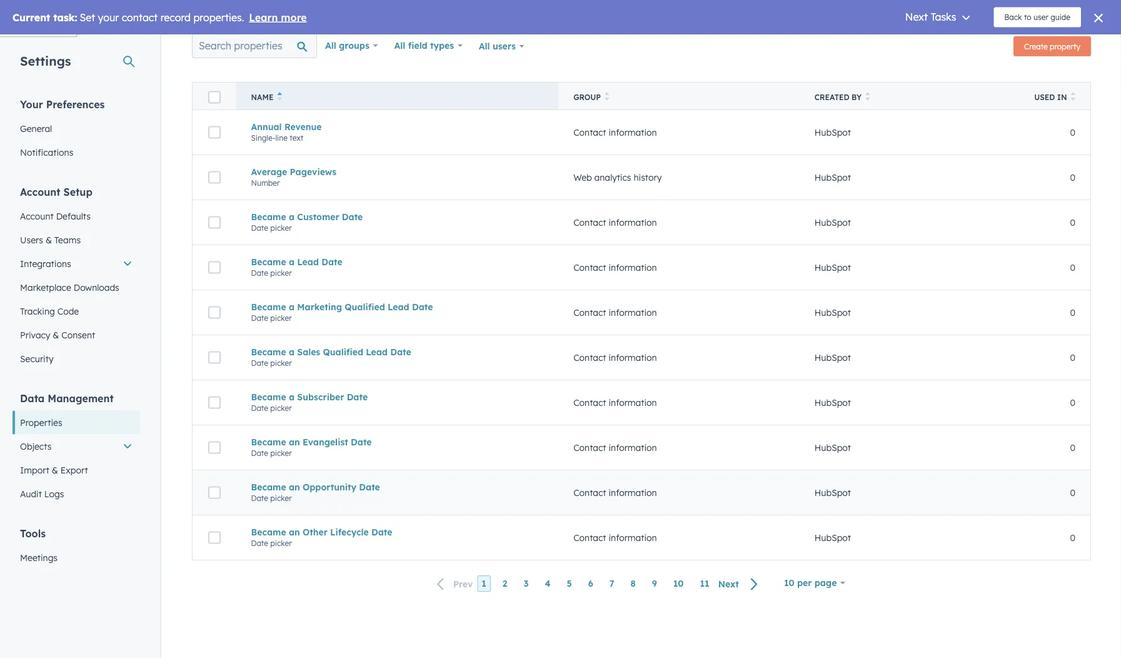 Task type: locate. For each thing, give the bounding box(es) containing it.
1 horizontal spatial lead
[[366, 346, 388, 357]]

4 hubspot from the top
[[815, 262, 852, 273]]

became down 'became a lead date date picker'
[[251, 301, 286, 312]]

preferences
[[46, 98, 105, 110]]

1 horizontal spatial press to sort. image
[[866, 92, 871, 101]]

1 horizontal spatial all
[[395, 40, 406, 51]]

1 contact from the top
[[574, 127, 607, 138]]

1 horizontal spatial 10
[[784, 577, 795, 588]]

became inside became an evangelist date date picker
[[251, 437, 286, 447]]

5 contact from the top
[[574, 352, 607, 363]]

annual revenue button
[[251, 121, 544, 132]]

1 0 from the top
[[1071, 127, 1076, 138]]

10 right 9
[[674, 578, 684, 589]]

account setup
[[20, 186, 92, 198]]

9 contact information from the top
[[574, 532, 657, 543]]

0 for became a marketing qualified lead date
[[1071, 307, 1076, 318]]

2 an from the top
[[289, 482, 300, 493]]

8 hubspot from the top
[[815, 442, 852, 453]]

picker down became an opportunity date date picker
[[270, 539, 292, 548]]

contact information for became an evangelist date
[[574, 442, 657, 453]]

0 horizontal spatial 10
[[674, 578, 684, 589]]

all left groups at the top left of the page
[[325, 40, 336, 51]]

2 horizontal spatial press to sort. element
[[1071, 92, 1076, 103]]

10 inside popup button
[[784, 577, 795, 588]]

3 contact information from the top
[[574, 262, 657, 273]]

5 contact information from the top
[[574, 352, 657, 363]]

1 contact information from the top
[[574, 127, 657, 138]]

setup
[[64, 186, 92, 198]]

0 vertical spatial account
[[20, 186, 60, 198]]

1 hubspot from the top
[[815, 127, 852, 138]]

account setup element
[[13, 185, 140, 371]]

press to sort. image
[[1071, 92, 1076, 101]]

2 a from the top
[[289, 256, 295, 267]]

press to sort. image
[[605, 92, 610, 101], [866, 92, 871, 101]]

tools
[[20, 527, 46, 540]]

1 account from the top
[[20, 186, 60, 198]]

picker inside became an opportunity date date picker
[[270, 493, 292, 503]]

tab panel
[[182, 10, 1102, 606]]

hubspot for became a lead date
[[815, 262, 852, 273]]

a inside became a subscriber date date picker
[[289, 391, 295, 402]]

3 contact from the top
[[574, 262, 607, 273]]

a down became a customer date date picker
[[289, 256, 295, 267]]

7 became from the top
[[251, 482, 286, 493]]

settings
[[20, 53, 71, 69]]

an inside became an opportunity date date picker
[[289, 482, 300, 493]]

press to sort. image right the by on the top right
[[866, 92, 871, 101]]

0 vertical spatial lead
[[297, 256, 319, 267]]

lead up became a sales qualified lead date button on the left bottom of page
[[388, 301, 410, 312]]

became a sales qualified lead date date picker
[[251, 346, 411, 368]]

lead for became a sales qualified lead date
[[366, 346, 388, 357]]

contact information for became a sales qualified lead date
[[574, 352, 657, 363]]

qualified inside became a marketing qualified lead date date picker
[[345, 301, 385, 312]]

became for became a marketing qualified lead date
[[251, 301, 286, 312]]

account for account defaults
[[20, 211, 54, 221]]

a left marketing
[[289, 301, 295, 312]]

7 hubspot from the top
[[815, 397, 852, 408]]

a inside 'became a lead date date picker'
[[289, 256, 295, 267]]

10 0 from the top
[[1071, 532, 1076, 543]]

became a customer date date picker
[[251, 211, 363, 233]]

11
[[700, 578, 710, 589]]

qualified right marketing
[[345, 301, 385, 312]]

became for became an evangelist date
[[251, 437, 286, 447]]

all groups
[[325, 40, 370, 51]]

3 an from the top
[[289, 527, 300, 538]]

8 picker from the top
[[270, 539, 292, 548]]

0
[[1071, 127, 1076, 138], [1071, 172, 1076, 183], [1071, 217, 1076, 228], [1071, 262, 1076, 273], [1071, 307, 1076, 318], [1071, 352, 1076, 363], [1071, 397, 1076, 408], [1071, 442, 1076, 453], [1071, 487, 1076, 498], [1071, 532, 1076, 543]]

next button
[[714, 576, 766, 592]]

4 0 from the top
[[1071, 262, 1076, 273]]

a left customer
[[289, 211, 295, 222]]

lead down became a customer date date picker
[[297, 256, 319, 267]]

3 button
[[520, 576, 533, 592]]

2 vertical spatial &
[[52, 465, 58, 475]]

1 vertical spatial an
[[289, 482, 300, 493]]

2 contact from the top
[[574, 217, 607, 228]]

10 inside "button"
[[674, 578, 684, 589]]

an inside became an evangelist date date picker
[[289, 437, 300, 447]]

became for became a sales qualified lead date
[[251, 346, 286, 357]]

& left export at the left bottom of page
[[52, 465, 58, 475]]

all for all field types
[[395, 40, 406, 51]]

0 horizontal spatial all
[[325, 40, 336, 51]]

10 per page button
[[776, 571, 854, 596]]

marketing
[[297, 301, 342, 312]]

9 hubspot from the top
[[815, 487, 852, 498]]

picker inside 'became a lead date date picker'
[[270, 268, 292, 278]]

1
[[482, 578, 487, 589]]

became a marketing qualified lead date date picker
[[251, 301, 433, 323]]

2 vertical spatial lead
[[366, 346, 388, 357]]

privacy & consent
[[20, 329, 95, 340]]

picker inside became a marketing qualified lead date date picker
[[270, 313, 292, 323]]

hubspot for annual revenue
[[815, 127, 852, 138]]

press to sort. element right group on the right of the page
[[605, 92, 610, 103]]

7 contact information from the top
[[574, 442, 657, 453]]

hubspot for average pageviews
[[815, 172, 852, 183]]

revenue
[[285, 121, 322, 132]]

create property
[[1025, 42, 1081, 51]]

tab list
[[182, 0, 483, 11]]

name
[[251, 93, 274, 102]]

became left other
[[251, 527, 286, 538]]

4 picker from the top
[[270, 358, 292, 368]]

1 vertical spatial lead
[[388, 301, 410, 312]]

by
[[852, 93, 862, 102]]

hubspot for became an evangelist date
[[815, 442, 852, 453]]

users
[[20, 234, 43, 245]]

contact information for became a customer date
[[574, 217, 657, 228]]

4
[[545, 578, 551, 589]]

all left the users
[[479, 41, 490, 52]]

teams
[[54, 234, 81, 245]]

account for account setup
[[20, 186, 60, 198]]

press to sort. image inside created by button
[[866, 92, 871, 101]]

press to sort. element right in
[[1071, 92, 1076, 103]]

became inside became a subscriber date date picker
[[251, 391, 286, 402]]

press to sort. element right the by on the top right
[[866, 92, 871, 103]]

2 contact information from the top
[[574, 217, 657, 228]]

text
[[290, 133, 304, 142]]

qualified for marketing
[[345, 301, 385, 312]]

3 hubspot from the top
[[815, 217, 852, 228]]

became an other lifecycle date date picker
[[251, 527, 393, 548]]

5 information from the top
[[609, 352, 657, 363]]

0 for became an other lifecycle date
[[1071, 532, 1076, 543]]

annual
[[251, 121, 282, 132]]

picker inside became a subscriber date date picker
[[270, 403, 292, 413]]

8 button
[[627, 576, 641, 592]]

2 vertical spatial an
[[289, 527, 300, 538]]

lead inside became a sales qualified lead date date picker
[[366, 346, 388, 357]]

press to sort. element
[[605, 92, 610, 103], [866, 92, 871, 103], [1071, 92, 1076, 103]]

hubspot for became a sales qualified lead date
[[815, 352, 852, 363]]

4 contact from the top
[[574, 307, 607, 318]]

8 became from the top
[[251, 527, 286, 538]]

5 0 from the top
[[1071, 307, 1076, 318]]

2 account from the top
[[20, 211, 54, 221]]

6 contact from the top
[[574, 397, 607, 408]]

became for became a customer date
[[251, 211, 286, 222]]

press to sort. image inside group button
[[605, 92, 610, 101]]

ascending sort. press to sort descending. image
[[277, 92, 282, 101]]

line
[[276, 133, 288, 142]]

2 picker from the top
[[270, 268, 292, 278]]

picker down became a customer date date picker
[[270, 268, 292, 278]]

1 horizontal spatial press to sort. element
[[866, 92, 871, 103]]

picker up became an opportunity date date picker
[[270, 448, 292, 458]]

6 0 from the top
[[1071, 352, 1076, 363]]

1 information from the top
[[609, 127, 657, 138]]

& for export
[[52, 465, 58, 475]]

account defaults
[[20, 211, 91, 221]]

3 0 from the top
[[1071, 217, 1076, 228]]

downloads
[[74, 282, 119, 293]]

1 press to sort. image from the left
[[605, 92, 610, 101]]

pageviews
[[290, 166, 337, 177]]

all inside "popup button"
[[395, 40, 406, 51]]

8 contact information from the top
[[574, 487, 657, 498]]

4 a from the top
[[289, 346, 295, 357]]

a inside became a marketing qualified lead date date picker
[[289, 301, 295, 312]]

hubspot for became a subscriber date
[[815, 397, 852, 408]]

1 press to sort. element from the left
[[605, 92, 610, 103]]

3 information from the top
[[609, 262, 657, 273]]

picker up became a subscriber date date picker
[[270, 358, 292, 368]]

picker up became an other lifecycle date date picker
[[270, 493, 292, 503]]

2 hubspot from the top
[[815, 172, 852, 183]]

an for opportunity
[[289, 482, 300, 493]]

an left other
[[289, 527, 300, 538]]

a for customer
[[289, 211, 295, 222]]

0 vertical spatial an
[[289, 437, 300, 447]]

dashboard link
[[0, 13, 77, 37]]

4 contact information from the top
[[574, 307, 657, 318]]

press to sort. element inside used in button
[[1071, 92, 1076, 103]]

date
[[342, 211, 363, 222], [251, 223, 268, 233], [322, 256, 343, 267], [251, 268, 268, 278], [412, 301, 433, 312], [251, 313, 268, 323], [391, 346, 411, 357], [251, 358, 268, 368], [347, 391, 368, 402], [251, 403, 268, 413], [351, 437, 372, 447], [251, 448, 268, 458], [359, 482, 380, 493], [251, 493, 268, 503], [372, 527, 393, 538], [251, 539, 268, 548]]

0 vertical spatial &
[[46, 234, 52, 245]]

2 press to sort. element from the left
[[866, 92, 871, 103]]

& inside the data management element
[[52, 465, 58, 475]]

became inside became an other lifecycle date date picker
[[251, 527, 286, 538]]

tracking code
[[20, 306, 79, 317]]

picker up 'became a lead date date picker'
[[270, 223, 292, 233]]

number
[[251, 178, 280, 188]]

0 for became an evangelist date
[[1071, 442, 1076, 453]]

notifications
[[20, 147, 73, 158]]

10 hubspot from the top
[[815, 532, 852, 543]]

press to sort. element inside created by button
[[866, 92, 871, 103]]

2
[[503, 578, 508, 589]]

sales
[[297, 346, 320, 357]]

3 picker from the top
[[270, 313, 292, 323]]

history
[[634, 172, 662, 183]]

analytics
[[595, 172, 632, 183]]

general link
[[13, 117, 140, 140]]

&
[[46, 234, 52, 245], [53, 329, 59, 340], [52, 465, 58, 475]]

9 0 from the top
[[1071, 487, 1076, 498]]

field
[[408, 40, 428, 51]]

became for became an opportunity date
[[251, 482, 286, 493]]

qualified
[[345, 301, 385, 312], [323, 346, 364, 357]]

prev button
[[430, 576, 478, 592]]

a left subscriber
[[289, 391, 295, 402]]

data
[[20, 392, 45, 404]]

became inside became an opportunity date date picker
[[251, 482, 286, 493]]

3 became from the top
[[251, 301, 286, 312]]

became for became a lead date
[[251, 256, 286, 267]]

account up users
[[20, 211, 54, 221]]

2 information from the top
[[609, 217, 657, 228]]

became inside became a sales qualified lead date date picker
[[251, 346, 286, 357]]

3 a from the top
[[289, 301, 295, 312]]

picker inside became an other lifecycle date date picker
[[270, 539, 292, 548]]

picker inside became a customer date date picker
[[270, 223, 292, 233]]

1 vertical spatial account
[[20, 211, 54, 221]]

press to sort. element inside group button
[[605, 92, 610, 103]]

more
[[604, 498, 622, 507]]

became left sales
[[251, 346, 286, 357]]

& right users
[[46, 234, 52, 245]]

& for consent
[[53, 329, 59, 340]]

a inside became a sales qualified lead date date picker
[[289, 346, 295, 357]]

became left evangelist
[[251, 437, 286, 447]]

became down became an evangelist date date picker
[[251, 482, 286, 493]]

average
[[251, 166, 287, 177]]

4 information from the top
[[609, 307, 657, 318]]

notifications link
[[13, 140, 140, 164]]

account inside "link"
[[20, 211, 54, 221]]

became down became a customer date date picker
[[251, 256, 286, 267]]

information for became a marketing qualified lead date
[[609, 307, 657, 318]]

became a subscriber date button
[[251, 391, 544, 402]]

5 a from the top
[[289, 391, 295, 402]]

properties
[[20, 417, 62, 428]]

1 vertical spatial qualified
[[323, 346, 364, 357]]

privacy
[[20, 329, 50, 340]]

name button
[[236, 82, 559, 110]]

information
[[609, 127, 657, 138], [609, 217, 657, 228], [609, 262, 657, 273], [609, 307, 657, 318], [609, 352, 657, 363], [609, 397, 657, 408], [609, 442, 657, 453], [609, 487, 657, 498], [609, 532, 657, 543]]

6 became from the top
[[251, 437, 286, 447]]

0 horizontal spatial press to sort. element
[[605, 92, 610, 103]]

all
[[325, 40, 336, 51], [395, 40, 406, 51], [479, 41, 490, 52]]

all groups button
[[317, 33, 386, 58]]

used
[[1035, 93, 1056, 102]]

2 press to sort. image from the left
[[866, 92, 871, 101]]

10 for 10 per page
[[784, 577, 795, 588]]

used in
[[1035, 93, 1068, 102]]

became left subscriber
[[251, 391, 286, 402]]

became inside became a customer date date picker
[[251, 211, 286, 222]]

7 0 from the top
[[1071, 397, 1076, 408]]

all for all users
[[479, 41, 490, 52]]

an left the opportunity
[[289, 482, 300, 493]]

9 contact from the top
[[574, 532, 607, 543]]

an
[[289, 437, 300, 447], [289, 482, 300, 493], [289, 527, 300, 538]]

1 picker from the top
[[270, 223, 292, 233]]

0 for annual revenue
[[1071, 127, 1076, 138]]

1 a from the top
[[289, 211, 295, 222]]

2 became from the top
[[251, 256, 286, 267]]

an inside became an other lifecycle date date picker
[[289, 527, 300, 538]]

became inside became a marketing qualified lead date date picker
[[251, 301, 286, 312]]

all for all groups
[[325, 40, 336, 51]]

qualified for sales
[[323, 346, 364, 357]]

tracking
[[20, 306, 55, 317]]

1 an from the top
[[289, 437, 300, 447]]

8 0 from the top
[[1071, 442, 1076, 453]]

property
[[1050, 42, 1081, 51]]

6 picker from the top
[[270, 448, 292, 458]]

information for became a sales qualified lead date
[[609, 352, 657, 363]]

an left evangelist
[[289, 437, 300, 447]]

became for became an other lifecycle date
[[251, 527, 286, 538]]

contact for became a customer date
[[574, 217, 607, 228]]

5
[[567, 578, 572, 589]]

a for lead
[[289, 256, 295, 267]]

page
[[815, 577, 837, 588]]

qualified inside became a sales qualified lead date date picker
[[323, 346, 364, 357]]

2 horizontal spatial all
[[479, 41, 490, 52]]

10
[[784, 577, 795, 588], [674, 578, 684, 589]]

1 vertical spatial &
[[53, 329, 59, 340]]

5 picker from the top
[[270, 403, 292, 413]]

6
[[589, 578, 594, 589]]

all left field
[[395, 40, 406, 51]]

your preferences element
[[13, 97, 140, 164]]

7 contact from the top
[[574, 442, 607, 453]]

marketplace downloads link
[[13, 276, 140, 299]]

a inside became a customer date date picker
[[289, 211, 295, 222]]

7 picker from the top
[[270, 493, 292, 503]]

contact for became an evangelist date
[[574, 442, 607, 453]]

1 became from the top
[[251, 211, 286, 222]]

contact information for became a lead date
[[574, 262, 657, 273]]

6 information from the top
[[609, 397, 657, 408]]

3 press to sort. element from the left
[[1071, 92, 1076, 103]]

0 horizontal spatial lead
[[297, 256, 319, 267]]

became inside 'became a lead date date picker'
[[251, 256, 286, 267]]

2 0 from the top
[[1071, 172, 1076, 183]]

export
[[61, 465, 88, 475]]

a left sales
[[289, 346, 295, 357]]

press to sort. element for used in
[[1071, 92, 1076, 103]]

contact
[[574, 127, 607, 138], [574, 217, 607, 228], [574, 262, 607, 273], [574, 307, 607, 318], [574, 352, 607, 363], [574, 397, 607, 408], [574, 442, 607, 453], [574, 487, 607, 498], [574, 532, 607, 543]]

6 hubspot from the top
[[815, 352, 852, 363]]

0 vertical spatial qualified
[[345, 301, 385, 312]]

10 left per
[[784, 577, 795, 588]]

6 contact information from the top
[[574, 397, 657, 408]]

ascending sort. press to sort descending. element
[[277, 92, 282, 103]]

0 horizontal spatial press to sort. image
[[605, 92, 610, 101]]

picker up became an evangelist date date picker
[[270, 403, 292, 413]]

qualified right sales
[[323, 346, 364, 357]]

9 information from the top
[[609, 532, 657, 543]]

5 hubspot from the top
[[815, 307, 852, 318]]

4 became from the top
[[251, 346, 286, 357]]

7 information from the top
[[609, 442, 657, 453]]

lead inside became a marketing qualified lead date date picker
[[388, 301, 410, 312]]

picker down 'became a lead date date picker'
[[270, 313, 292, 323]]

became down number in the top left of the page
[[251, 211, 286, 222]]

a for sales
[[289, 346, 295, 357]]

5 became from the top
[[251, 391, 286, 402]]

lead up 'became a subscriber date' button
[[366, 346, 388, 357]]

2 horizontal spatial lead
[[388, 301, 410, 312]]

9 button
[[648, 576, 662, 592]]

users & teams link
[[13, 228, 140, 252]]

security link
[[13, 347, 140, 371]]

press to sort. image right group on the right of the page
[[605, 92, 610, 101]]

account up account defaults
[[20, 186, 60, 198]]

& right privacy
[[53, 329, 59, 340]]



Task type: describe. For each thing, give the bounding box(es) containing it.
prev
[[454, 578, 473, 589]]

created by
[[815, 93, 862, 102]]

web analytics history
[[574, 172, 662, 183]]

users
[[493, 41, 516, 52]]

security
[[20, 353, 54, 364]]

tracking code link
[[13, 299, 140, 323]]

a for marketing
[[289, 301, 295, 312]]

all field types button
[[386, 33, 471, 58]]

integrations button
[[13, 252, 140, 276]]

audit
[[20, 488, 42, 499]]

marketplace
[[20, 282, 71, 293]]

became a subscriber date date picker
[[251, 391, 368, 413]]

became an opportunity date button
[[251, 482, 544, 493]]

group
[[574, 93, 601, 102]]

other
[[303, 527, 328, 538]]

evangelist
[[303, 437, 348, 447]]

objects button
[[13, 435, 140, 458]]

press to sort. element for created by
[[866, 92, 871, 103]]

became a customer date button
[[251, 211, 544, 222]]

clone button
[[547, 493, 588, 513]]

created by button
[[800, 82, 1016, 110]]

press to sort. image for created by
[[866, 92, 871, 101]]

an for evangelist
[[289, 437, 300, 447]]

6 button
[[584, 576, 598, 592]]

group button
[[559, 82, 800, 110]]

pagination navigation
[[430, 576, 766, 592]]

import & export
[[20, 465, 88, 475]]

0 for became a sales qualified lead date
[[1071, 352, 1076, 363]]

in
[[1058, 93, 1068, 102]]

hubspot for became an other lifecycle date
[[815, 532, 852, 543]]

privacy & consent link
[[13, 323, 140, 347]]

marketplace downloads
[[20, 282, 119, 293]]

hubspot for became a customer date
[[815, 217, 852, 228]]

contact for became a sales qualified lead date
[[574, 352, 607, 363]]

10 button
[[669, 576, 689, 592]]

defaults
[[56, 211, 91, 221]]

single-
[[251, 133, 276, 142]]

became an evangelist date button
[[251, 437, 544, 447]]

data management element
[[13, 391, 140, 506]]

an for other
[[289, 527, 300, 538]]

annual revenue single-line text
[[251, 121, 322, 142]]

properties link
[[13, 411, 140, 435]]

average pageviews number
[[251, 166, 337, 188]]

became a lead date date picker
[[251, 256, 343, 278]]

picker inside became a sales qualified lead date date picker
[[270, 358, 292, 368]]

create
[[1025, 42, 1048, 51]]

subscriber
[[297, 391, 344, 402]]

account defaults link
[[13, 204, 140, 228]]

management
[[48, 392, 114, 404]]

0 for average pageviews
[[1071, 172, 1076, 183]]

more button
[[593, 493, 640, 513]]

opportunity
[[303, 482, 357, 493]]

0 for became a customer date
[[1071, 217, 1076, 228]]

tab panel containing all groups
[[182, 10, 1102, 606]]

press to sort. image for group
[[605, 92, 610, 101]]

11 button
[[696, 576, 714, 592]]

press to sort. element for group
[[605, 92, 610, 103]]

tools element
[[13, 526, 140, 658]]

7 button
[[606, 576, 619, 592]]

became for became a subscriber date
[[251, 391, 286, 402]]

logs
[[44, 488, 64, 499]]

contact for became a subscriber date
[[574, 397, 607, 408]]

lead inside 'became a lead date date picker'
[[297, 256, 319, 267]]

information for became an evangelist date
[[609, 442, 657, 453]]

contact information for became a marketing qualified lead date
[[574, 307, 657, 318]]

became a marketing qualified lead date button
[[251, 301, 544, 312]]

all field types
[[395, 40, 454, 51]]

contact for annual revenue
[[574, 127, 607, 138]]

0 for became a subscriber date
[[1071, 397, 1076, 408]]

information for became a subscriber date
[[609, 397, 657, 408]]

lifecycle
[[330, 527, 369, 538]]

became an opportunity date date picker
[[251, 482, 380, 503]]

became an other lifecycle date button
[[251, 527, 544, 538]]

2 button
[[499, 576, 512, 592]]

0 for became a lead date
[[1071, 262, 1076, 273]]

& for teams
[[46, 234, 52, 245]]

information for annual revenue
[[609, 127, 657, 138]]

8 information from the top
[[609, 487, 657, 498]]

data management
[[20, 392, 114, 404]]

information for became a lead date
[[609, 262, 657, 273]]

meetings link
[[13, 546, 140, 570]]

contact information for annual revenue
[[574, 127, 657, 138]]

a for subscriber
[[289, 391, 295, 402]]

contact for became a lead date
[[574, 262, 607, 273]]

average pageviews button
[[251, 166, 544, 177]]

information for became a customer date
[[609, 217, 657, 228]]

customer
[[297, 211, 339, 222]]

5 button
[[563, 576, 577, 592]]

created
[[815, 93, 850, 102]]

3
[[524, 578, 529, 589]]

your preferences
[[20, 98, 105, 110]]

8 contact from the top
[[574, 487, 607, 498]]

10 for 10
[[674, 578, 684, 589]]

contact information for became a subscriber date
[[574, 397, 657, 408]]

became a sales qualified lead date button
[[251, 346, 544, 357]]

contact information for became an other lifecycle date
[[574, 532, 657, 543]]

all users
[[479, 41, 516, 52]]

audit logs
[[20, 488, 64, 499]]

users & teams
[[20, 234, 81, 245]]

objects
[[20, 441, 52, 452]]

lead for became a marketing qualified lead date
[[388, 301, 410, 312]]

information for became an other lifecycle date
[[609, 532, 657, 543]]

contact for became an other lifecycle date
[[574, 532, 607, 543]]

audit logs link
[[13, 482, 140, 506]]

picker inside became an evangelist date date picker
[[270, 448, 292, 458]]

became an evangelist date date picker
[[251, 437, 372, 458]]

Search search field
[[192, 33, 317, 58]]

became a lead date button
[[251, 256, 544, 267]]

contact for became a marketing qualified lead date
[[574, 307, 607, 318]]

groups
[[339, 40, 370, 51]]

hubspot for became a marketing qualified lead date
[[815, 307, 852, 318]]

10 per page
[[784, 577, 837, 588]]



Task type: vqa. For each thing, say whether or not it's contained in the screenshot.


